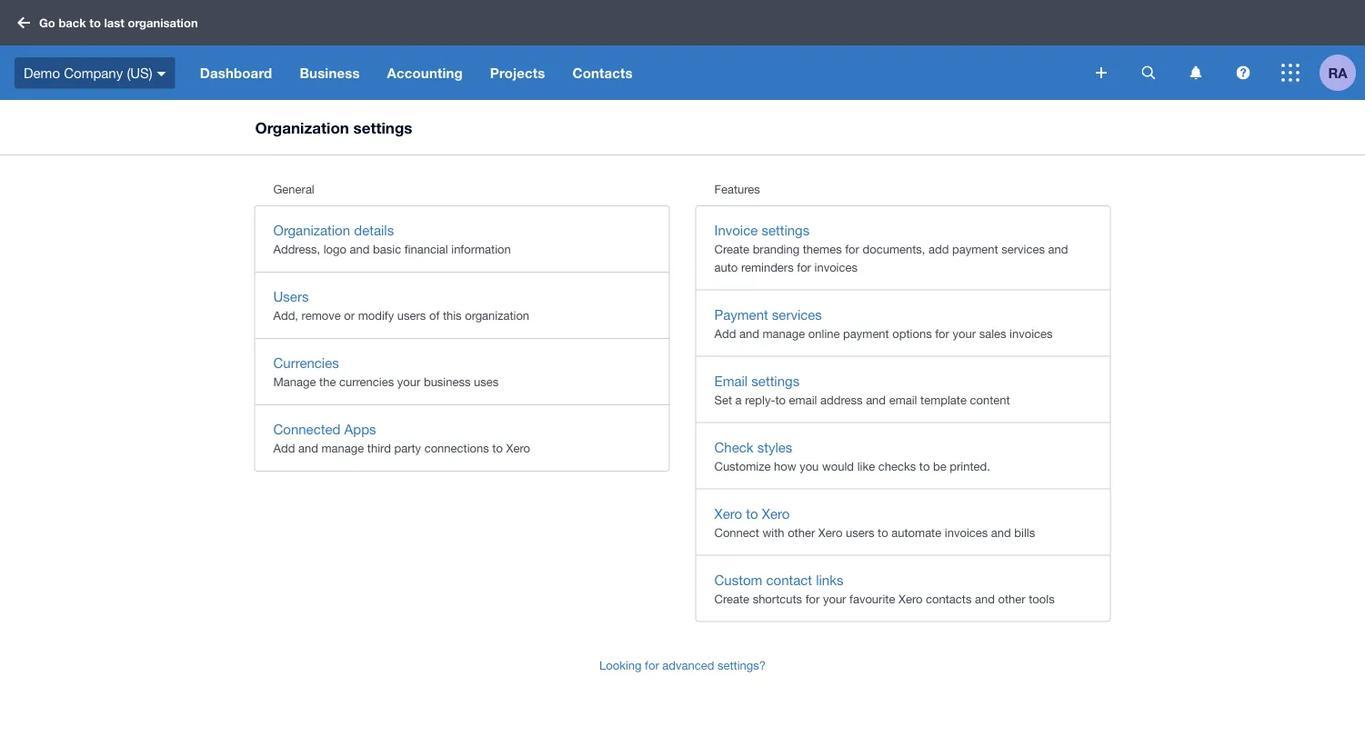 Task type: locate. For each thing, give the bounding box(es) containing it.
invoices right sales
[[1010, 326, 1053, 341]]

0 vertical spatial manage
[[763, 326, 805, 341]]

to inside email settings set a reply-to email address and email template content
[[775, 393, 786, 407]]

ra button
[[1320, 45, 1365, 100]]

1 horizontal spatial payment
[[952, 242, 998, 256]]

automate
[[891, 526, 941, 540]]

0 horizontal spatial your
[[397, 375, 420, 389]]

currencies
[[339, 375, 394, 389]]

create down custom at right bottom
[[714, 592, 749, 606]]

manage
[[763, 326, 805, 341], [321, 442, 364, 456]]

0 horizontal spatial manage
[[321, 442, 364, 456]]

organization settings
[[255, 118, 412, 136]]

1 vertical spatial create
[[714, 592, 749, 606]]

organization
[[465, 309, 529, 323]]

1 horizontal spatial users
[[846, 526, 874, 540]]

2 vertical spatial your
[[823, 592, 846, 606]]

manage inside connected apps add and manage third party connections to xero
[[321, 442, 364, 456]]

settings down accounting popup button
[[353, 118, 412, 136]]

services inside payment services add and manage online payment options for your sales invoices
[[772, 306, 822, 322]]

0 horizontal spatial users
[[397, 309, 426, 323]]

create up auto
[[714, 242, 749, 256]]

your left the business
[[397, 375, 420, 389]]

a
[[735, 393, 742, 407]]

add down connected
[[273, 442, 295, 456]]

settings inside invoice settings create branding themes for documents, add payment services and auto reminders for invoices
[[762, 222, 810, 238]]

and inside custom contact links create shortcuts for your favourite xero contacts and other tools
[[975, 592, 995, 606]]

styles
[[757, 439, 792, 455]]

add for payment services
[[714, 326, 736, 341]]

create
[[714, 242, 749, 256], [714, 592, 749, 606]]

payment inside payment services add and manage online payment options for your sales invoices
[[843, 326, 889, 341]]

settings for organization
[[353, 118, 412, 136]]

looking for advanced settings? link
[[586, 649, 779, 685]]

options
[[892, 326, 932, 341]]

email
[[789, 393, 817, 407], [889, 393, 917, 407]]

for right themes
[[845, 242, 859, 256]]

check
[[714, 439, 754, 455]]

other inside xero to xero connect with other xero users to automate invoices and bills
[[788, 526, 815, 540]]

invoices
[[814, 260, 858, 274], [1010, 326, 1053, 341], [945, 526, 988, 540]]

other inside custom contact links create shortcuts for your favourite xero contacts and other tools
[[998, 592, 1026, 606]]

users
[[397, 309, 426, 323], [846, 526, 874, 540]]

back
[[59, 16, 86, 30]]

organization for organization settings
[[255, 118, 349, 136]]

svg image
[[1190, 66, 1202, 80]]

1 horizontal spatial invoices
[[945, 526, 988, 540]]

manage down apps
[[321, 442, 364, 456]]

settings up branding
[[762, 222, 810, 238]]

to inside banner
[[89, 16, 101, 30]]

your inside currencies manage the currencies your business uses
[[397, 375, 420, 389]]

1 vertical spatial your
[[397, 375, 420, 389]]

settings inside email settings set a reply-to email address and email template content
[[752, 373, 800, 389]]

add for connected apps
[[273, 442, 295, 456]]

financial
[[404, 242, 448, 256]]

to left be
[[919, 459, 930, 473]]

connect
[[714, 526, 759, 540]]

business
[[300, 65, 360, 81]]

to right a
[[775, 393, 786, 407]]

0 horizontal spatial email
[[789, 393, 817, 407]]

basic
[[373, 242, 401, 256]]

this
[[443, 309, 462, 323]]

business button
[[286, 45, 373, 100]]

to right connections
[[492, 442, 503, 456]]

reminders
[[741, 260, 794, 274]]

features
[[714, 182, 760, 196]]

and inside connected apps add and manage third party connections to xero
[[298, 442, 318, 456]]

2 vertical spatial settings
[[752, 373, 800, 389]]

2 email from the left
[[889, 393, 917, 407]]

settings
[[353, 118, 412, 136], [762, 222, 810, 238], [752, 373, 800, 389]]

template
[[920, 393, 967, 407]]

users left automate
[[846, 526, 874, 540]]

services up the online
[[772, 306, 822, 322]]

company
[[64, 65, 123, 81]]

for right "options" at right top
[[935, 326, 949, 341]]

and inside xero to xero connect with other xero users to automate invoices and bills
[[991, 526, 1011, 540]]

0 horizontal spatial services
[[772, 306, 822, 322]]

1 vertical spatial payment
[[843, 326, 889, 341]]

svg image inside demo company (us) popup button
[[157, 72, 166, 76]]

1 horizontal spatial your
[[823, 592, 846, 606]]

1 vertical spatial services
[[772, 306, 822, 322]]

1 vertical spatial manage
[[321, 442, 364, 456]]

add inside connected apps add and manage third party connections to xero
[[273, 442, 295, 456]]

how
[[774, 459, 796, 473]]

0 vertical spatial settings
[[353, 118, 412, 136]]

to left last
[[89, 16, 101, 30]]

0 vertical spatial organization
[[255, 118, 349, 136]]

content
[[970, 393, 1010, 407]]

invoices down themes
[[814, 260, 858, 274]]

accounting button
[[373, 45, 476, 100]]

1 horizontal spatial services
[[1001, 242, 1045, 256]]

organization details address, logo and basic financial information
[[273, 222, 511, 256]]

create inside custom contact links create shortcuts for your favourite xero contacts and other tools
[[714, 592, 749, 606]]

2 horizontal spatial invoices
[[1010, 326, 1053, 341]]

0 vertical spatial add
[[714, 326, 736, 341]]

xero right favourite
[[898, 592, 923, 606]]

other left tools
[[998, 592, 1026, 606]]

0 horizontal spatial add
[[273, 442, 295, 456]]

add down payment
[[714, 326, 736, 341]]

details
[[354, 222, 394, 238]]

manage inside payment services add and manage online payment options for your sales invoices
[[763, 326, 805, 341]]

0 vertical spatial services
[[1001, 242, 1045, 256]]

set
[[714, 393, 732, 407]]

2 vertical spatial invoices
[[945, 526, 988, 540]]

payment right the online
[[843, 326, 889, 341]]

services right add
[[1001, 242, 1045, 256]]

your left sales
[[953, 326, 976, 341]]

payment inside invoice settings create branding themes for documents, add payment services and auto reminders for invoices
[[952, 242, 998, 256]]

to
[[89, 16, 101, 30], [775, 393, 786, 407], [492, 442, 503, 456], [919, 459, 930, 473], [746, 506, 758, 522], [878, 526, 888, 540]]

looking
[[599, 659, 642, 673]]

0 vertical spatial users
[[397, 309, 426, 323]]

other right with
[[788, 526, 815, 540]]

settings?
[[718, 659, 766, 673]]

users inside users add, remove or modify users of this organization
[[397, 309, 426, 323]]

add,
[[273, 309, 298, 323]]

tools
[[1029, 592, 1055, 606]]

your inside custom contact links create shortcuts for your favourite xero contacts and other tools
[[823, 592, 846, 606]]

and
[[350, 242, 370, 256], [1048, 242, 1068, 256], [739, 326, 759, 341], [866, 393, 886, 407], [298, 442, 318, 456], [991, 526, 1011, 540], [975, 592, 995, 606]]

advanced
[[662, 659, 714, 673]]

1 horizontal spatial add
[[714, 326, 736, 341]]

email left address
[[789, 393, 817, 407]]

contact
[[766, 572, 812, 588]]

0 vertical spatial create
[[714, 242, 749, 256]]

0 vertical spatial other
[[788, 526, 815, 540]]

1 vertical spatial users
[[846, 526, 874, 540]]

xero inside connected apps add and manage third party connections to xero
[[506, 442, 530, 456]]

invoices inside invoice settings create branding themes for documents, add payment services and auto reminders for invoices
[[814, 260, 858, 274]]

1 create from the top
[[714, 242, 749, 256]]

0 vertical spatial your
[[953, 326, 976, 341]]

sales
[[979, 326, 1006, 341]]

settings for email
[[752, 373, 800, 389]]

uses
[[474, 375, 499, 389]]

email left template
[[889, 393, 917, 407]]

1 vertical spatial other
[[998, 592, 1026, 606]]

your down links
[[823, 592, 846, 606]]

xero up connect
[[714, 506, 742, 522]]

1 vertical spatial add
[[273, 442, 295, 456]]

users left of
[[397, 309, 426, 323]]

svg image
[[17, 17, 30, 29], [1281, 64, 1300, 82], [1142, 66, 1155, 80], [1236, 66, 1250, 80], [1096, 67, 1107, 78], [157, 72, 166, 76]]

navigation containing dashboard
[[186, 45, 1083, 100]]

1 vertical spatial settings
[[762, 222, 810, 238]]

organization down 'business'
[[255, 118, 349, 136]]

1 vertical spatial invoices
[[1010, 326, 1053, 341]]

navigation
[[186, 45, 1083, 100]]

xero
[[506, 442, 530, 456], [714, 506, 742, 522], [762, 506, 790, 522], [818, 526, 842, 540], [898, 592, 923, 606]]

customize
[[714, 459, 771, 473]]

users
[[273, 289, 309, 305]]

2 create from the top
[[714, 592, 749, 606]]

0 vertical spatial invoices
[[814, 260, 858, 274]]

for down links
[[805, 592, 820, 606]]

to left automate
[[878, 526, 888, 540]]

your
[[953, 326, 976, 341], [397, 375, 420, 389], [823, 592, 846, 606]]

1 vertical spatial organization
[[273, 222, 350, 238]]

add inside payment services add and manage online payment options for your sales invoices
[[714, 326, 736, 341]]

for
[[845, 242, 859, 256], [797, 260, 811, 274], [935, 326, 949, 341], [805, 592, 820, 606], [645, 659, 659, 673]]

1 horizontal spatial other
[[998, 592, 1026, 606]]

like
[[857, 459, 875, 473]]

printed.
[[950, 459, 990, 473]]

2 horizontal spatial your
[[953, 326, 976, 341]]

settings up reply-
[[752, 373, 800, 389]]

payment
[[952, 242, 998, 256], [843, 326, 889, 341]]

business
[[424, 375, 471, 389]]

0 horizontal spatial other
[[788, 526, 815, 540]]

invoice settings create branding themes for documents, add payment services and auto reminders for invoices
[[714, 222, 1068, 274]]

0 horizontal spatial invoices
[[814, 260, 858, 274]]

add
[[714, 326, 736, 341], [273, 442, 295, 456]]

1 horizontal spatial email
[[889, 393, 917, 407]]

banner
[[0, 0, 1365, 100]]

with
[[763, 526, 784, 540]]

go back to last organisation link
[[11, 7, 209, 39]]

1 horizontal spatial manage
[[763, 326, 805, 341]]

contacts
[[926, 592, 972, 606]]

0 horizontal spatial payment
[[843, 326, 889, 341]]

payment right add
[[952, 242, 998, 256]]

organization up address, in the top of the page
[[273, 222, 350, 238]]

custom
[[714, 572, 762, 588]]

invoices right automate
[[945, 526, 988, 540]]

manage left the online
[[763, 326, 805, 341]]

xero right connections
[[506, 442, 530, 456]]

organization inside organization details address, logo and basic financial information
[[273, 222, 350, 238]]

0 vertical spatial payment
[[952, 242, 998, 256]]

themes
[[803, 242, 842, 256]]



Task type: vqa. For each thing, say whether or not it's contained in the screenshot.


Task type: describe. For each thing, give the bounding box(es) containing it.
be
[[933, 459, 946, 473]]

auto
[[714, 260, 738, 274]]

currencies manage the currencies your business uses
[[273, 355, 499, 389]]

connected apps add and manage third party connections to xero
[[273, 422, 530, 456]]

links
[[816, 572, 843, 588]]

and inside payment services add and manage online payment options for your sales invoices
[[739, 326, 759, 341]]

users inside xero to xero connect with other xero users to automate invoices and bills
[[846, 526, 874, 540]]

connections
[[424, 442, 489, 456]]

checks
[[878, 459, 916, 473]]

demo company (us)
[[24, 65, 153, 81]]

email settings set a reply-to email address and email template content
[[714, 373, 1010, 407]]

xero inside custom contact links create shortcuts for your favourite xero contacts and other tools
[[898, 592, 923, 606]]

projects
[[490, 65, 545, 81]]

the
[[319, 375, 336, 389]]

accounting
[[387, 65, 463, 81]]

invoices inside xero to xero connect with other xero users to automate invoices and bills
[[945, 526, 988, 540]]

third
[[367, 442, 391, 456]]

to inside connected apps add and manage third party connections to xero
[[492, 442, 503, 456]]

modify
[[358, 309, 394, 323]]

looking for advanced settings?
[[599, 659, 766, 673]]

add
[[929, 242, 949, 256]]

projects button
[[476, 45, 559, 100]]

users add, remove or modify users of this organization
[[273, 289, 529, 323]]

branding
[[753, 242, 800, 256]]

ra
[[1328, 65, 1347, 81]]

check styles customize how you would like checks to be printed.
[[714, 439, 990, 473]]

create inside invoice settings create branding themes for documents, add payment services and auto reminders for invoices
[[714, 242, 749, 256]]

logo
[[323, 242, 346, 256]]

invoice
[[714, 222, 758, 238]]

manage for apps
[[321, 442, 364, 456]]

manage
[[273, 375, 316, 389]]

email
[[714, 373, 748, 389]]

last
[[104, 16, 124, 30]]

settings for invoice
[[762, 222, 810, 238]]

dashboard
[[200, 65, 272, 81]]

services inside invoice settings create branding themes for documents, add payment services and auto reminders for invoices
[[1001, 242, 1045, 256]]

and inside email settings set a reply-to email address and email template content
[[866, 393, 886, 407]]

shortcuts
[[753, 592, 802, 606]]

to up connect
[[746, 506, 758, 522]]

navigation inside banner
[[186, 45, 1083, 100]]

currencies
[[273, 355, 339, 371]]

general
[[273, 182, 314, 196]]

1 email from the left
[[789, 393, 817, 407]]

xero to xero connect with other xero users to automate invoices and bills
[[714, 506, 1035, 540]]

demo company (us) button
[[0, 45, 186, 100]]

of
[[429, 309, 440, 323]]

or
[[344, 309, 355, 323]]

organization for organization details address, logo and basic financial information
[[273, 222, 350, 238]]

you
[[800, 459, 819, 473]]

custom contact links create shortcuts for your favourite xero contacts and other tools
[[714, 572, 1055, 606]]

for down themes
[[797, 260, 811, 274]]

and inside organization details address, logo and basic financial information
[[350, 242, 370, 256]]

bills
[[1014, 526, 1035, 540]]

go back to last organisation
[[39, 16, 198, 30]]

manage for services
[[763, 326, 805, 341]]

connected
[[273, 422, 340, 437]]

for inside payment services add and manage online payment options for your sales invoices
[[935, 326, 949, 341]]

go
[[39, 16, 55, 30]]

address,
[[273, 242, 320, 256]]

for right looking
[[645, 659, 659, 673]]

apps
[[344, 422, 376, 437]]

your inside payment services add and manage online payment options for your sales invoices
[[953, 326, 976, 341]]

demo
[[24, 65, 60, 81]]

favourite
[[849, 592, 895, 606]]

(us)
[[127, 65, 153, 81]]

address
[[820, 393, 863, 407]]

contacts
[[572, 65, 633, 81]]

invoices inside payment services add and manage online payment options for your sales invoices
[[1010, 326, 1053, 341]]

dashboard link
[[186, 45, 286, 100]]

xero up with
[[762, 506, 790, 522]]

party
[[394, 442, 421, 456]]

for inside custom contact links create shortcuts for your favourite xero contacts and other tools
[[805, 592, 820, 606]]

svg image inside go back to last organisation link
[[17, 17, 30, 29]]

and inside invoice settings create branding themes for documents, add payment services and auto reminders for invoices
[[1048, 242, 1068, 256]]

information
[[451, 242, 511, 256]]

xero up links
[[818, 526, 842, 540]]

would
[[822, 459, 854, 473]]

payment services add and manage online payment options for your sales invoices
[[714, 306, 1053, 341]]

reply-
[[745, 393, 775, 407]]

banner containing dashboard
[[0, 0, 1365, 100]]

payment
[[714, 306, 768, 322]]

organisation
[[128, 16, 198, 30]]

documents,
[[863, 242, 925, 256]]

remove
[[302, 309, 341, 323]]

online
[[808, 326, 840, 341]]

to inside check styles customize how you would like checks to be printed.
[[919, 459, 930, 473]]



